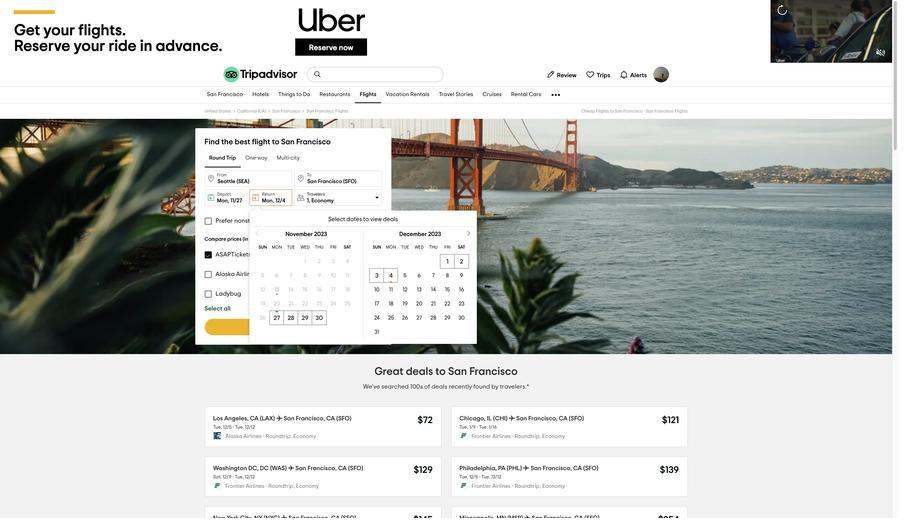 Task type: vqa. For each thing, say whether or not it's contained in the screenshot.


Task type: describe. For each thing, give the bounding box(es) containing it.
15 for fri dec 15 2023 cell
[[445, 287, 450, 293]]

fri nov 24 2023 cell
[[327, 297, 341, 311]]

profile picture image
[[654, 67, 670, 82]]

ca for $72
[[327, 416, 335, 422]]

4 for mon dec 04 2023 cell
[[390, 273, 393, 279]]

15 for wed nov 15 2023 cell
[[303, 287, 308, 293]]

30 for sat dec 30 2023 cell
[[459, 316, 465, 321]]

california
[[237, 109, 257, 113]]

29 for wed nov 29 2023 cell
[[302, 315, 309, 322]]

cruises link
[[478, 87, 507, 103]]

fri dec 15 2023 cell
[[441, 283, 455, 297]]

deals for of
[[432, 384, 448, 390]]

restaurants link
[[315, 87, 355, 103]]

economy for $129
[[296, 484, 319, 490]]

san francisco, ca (sfo) for $121
[[517, 416, 585, 422]]

$121
[[663, 416, 680, 426]]

search image
[[314, 71, 322, 79]]

18 for mon dec 18 2023 cell
[[389, 301, 394, 307]]

sun dec 31 2023 cell
[[370, 325, 384, 340]]

wed nov 08 2023 cell
[[298, 269, 312, 283]]

san up multi-city
[[281, 138, 295, 146]]

cheap
[[582, 109, 596, 113]]

find for find the best flight to san francisco
[[205, 138, 220, 146]]

mon dec 18 2023 cell
[[384, 297, 398, 311]]

tue, right 12/9
[[235, 475, 244, 480]]

- down dc in the bottom of the page
[[266, 484, 267, 490]]

18 for sat nov 18 2023 cell
[[345, 287, 350, 293]]

asaptickets
[[216, 252, 251, 258]]

sat, 12/9  - tue, 12/12
[[213, 475, 255, 480]]

7 for thu dec 07 2023 cell
[[432, 273, 435, 279]]

1 vertical spatial san francisco link
[[273, 109, 300, 113]]

san down alerts
[[647, 109, 654, 113]]

things to do link
[[274, 87, 315, 103]]

hotels
[[253, 92, 269, 98]]

prefer
[[216, 218, 233, 224]]

searched
[[382, 384, 409, 390]]

,
[[309, 198, 311, 204]]

cruises
[[483, 92, 502, 98]]

row containing 10
[[370, 283, 469, 297]]

francisco up city
[[297, 138, 331, 146]]

mon, for mon, 11/27
[[217, 198, 229, 204]]

12/9
[[223, 475, 232, 480]]

economy inside travelers 1 , economy
[[312, 198, 334, 204]]

mon nov 06 2023 cell
[[270, 269, 284, 283]]

row containing 27
[[256, 311, 355, 325]]

view
[[371, 217, 382, 223]]

cheap flights to san francisco - san francisco flights
[[582, 109, 688, 113]]

states
[[219, 109, 231, 113]]

mon dec 25 2023 cell
[[384, 311, 398, 325]]

1 inside travelers 1 , economy
[[307, 198, 309, 204]]

things
[[279, 92, 296, 98]]

airlines for $139
[[493, 484, 511, 490]]

stories
[[456, 92, 474, 98]]

5 for tue dec 05 2023 cell
[[404, 273, 407, 279]]

select dates to view deals
[[329, 217, 398, 223]]

cars
[[529, 92, 542, 98]]

12/12 for $72
[[245, 425, 255, 430]]

united states link
[[205, 109, 231, 113]]

10 for sun dec 10 2023 cell
[[375, 287, 380, 293]]

14 for tue nov 14 2023 cell
[[289, 287, 294, 293]]

city or airport text field for to
[[295, 171, 382, 187]]

travel stories link
[[435, 87, 478, 103]]

31
[[375, 330, 380, 335]]

7 for tue nov 07 2023 cell
[[290, 273, 293, 279]]

row containing 3
[[370, 269, 469, 283]]

fri nov 17 2023 cell
[[327, 283, 341, 297]]

1 for 4
[[447, 259, 449, 265]]

8 for "wed nov 08 2023" cell
[[304, 273, 307, 279]]

san francisco flights link
[[307, 109, 349, 113]]

tue, down "angeles,"
[[235, 425, 244, 430]]

tue, 12/5  - tue, 12/12 for $72
[[213, 425, 255, 430]]

thu nov 30 2023 cell
[[312, 311, 327, 325]]

8 for fri dec 08 2023 cell
[[446, 273, 449, 279]]

mon, for mon, 12/4
[[262, 198, 274, 204]]

11 for mon dec 11 2023 cell
[[390, 287, 393, 293]]

to for select dates to view deals
[[364, 217, 369, 223]]

22 for fri dec 22 2023 cell
[[445, 301, 451, 307]]

travelers.*
[[500, 384, 530, 390]]

recently
[[449, 384, 473, 390]]

dates
[[347, 217, 362, 223]]

12/5 for $139
[[470, 475, 478, 480]]

fri dec 22 2023 cell
[[441, 297, 455, 311]]

row containing 5
[[256, 269, 355, 283]]

window)
[[260, 237, 279, 242]]

things to do
[[279, 92, 310, 98]]

9 for sat dec 09 2023 cell on the bottom
[[460, 273, 464, 279]]

compare prices (in new window)
[[205, 237, 279, 242]]

find the best flight to san francisco
[[205, 138, 331, 146]]

united states
[[205, 109, 231, 113]]

trip
[[227, 156, 236, 161]]

philadelphia,
[[460, 466, 497, 472]]

california (ca)
[[237, 109, 266, 113]]

alaska airlines
[[216, 271, 257, 278]]

sat for 28
[[458, 245, 466, 250]]

city
[[291, 156, 300, 161]]

san francisco, ca (sfo) for $129
[[296, 466, 364, 472]]

- down philadelphia,
[[479, 475, 481, 480]]

airlines up sun nov 12 2023 cell on the bottom of the page
[[236, 271, 257, 278]]

tue, down los
[[213, 425, 222, 430]]

review
[[558, 72, 577, 78]]

round
[[209, 156, 225, 161]]

27 for mon nov 27 2023 cell
[[274, 315, 280, 322]]

23 for thu nov 23 2023 cell
[[317, 301, 322, 307]]

sat dec 09 2023 cell
[[455, 269, 469, 283]]

27 for wed dec 27 2023 cell
[[417, 316, 422, 321]]

roundtrip, for $72
[[266, 434, 292, 440]]

fri dec 01 2023 cell
[[441, 255, 455, 269]]

mon for 6
[[272, 245, 282, 250]]

- up (phl)
[[512, 434, 514, 440]]

mon nov 20 2023 cell
[[270, 297, 284, 311]]

depart
[[217, 192, 231, 197]]

sun nov 05 2023 cell
[[256, 269, 270, 283]]

francisco down alerts
[[624, 109, 643, 113]]

tripadvisor image
[[224, 67, 297, 82]]

ca for $129
[[338, 466, 347, 472]]

alaska airlines - roundtrip, economy
[[226, 434, 317, 440]]

tue for 6
[[287, 245, 295, 250]]

il
[[487, 416, 492, 422]]

sun for 3
[[373, 245, 381, 250]]

2023 for 4
[[429, 232, 442, 238]]

1 for 6
[[304, 259, 306, 265]]

san francisco, ca (sfo) for $139
[[531, 466, 599, 472]]

1/16
[[489, 425, 497, 430]]

travelers
[[307, 192, 325, 196]]

(lax)
[[260, 416, 275, 422]]

san right (lax)
[[284, 416, 295, 422]]

thu for 6
[[315, 245, 324, 250]]

francisco, for $72
[[296, 416, 325, 422]]

prefer nonstop
[[216, 218, 258, 224]]

frontier airlines - roundtrip, economy for $121
[[472, 434, 566, 440]]

tue nov 21 2023 cell
[[284, 297, 298, 311]]

26 for sun nov 26 2023 cell
[[260, 316, 266, 321]]

december 2023
[[400, 232, 442, 238]]

the
[[222, 138, 233, 146]]

2023 for 6
[[314, 232, 327, 238]]

los angeles, ca (lax)
[[213, 416, 275, 422]]

(sfo) for $121
[[569, 416, 585, 422]]

do
[[303, 92, 310, 98]]

row containing 19
[[256, 297, 355, 311]]

airlines for $129
[[246, 484, 265, 490]]

november
[[286, 232, 313, 238]]

rental cars link
[[507, 87, 547, 103]]

find for find flights
[[278, 324, 290, 331]]

23 for sat dec 23 2023 cell
[[459, 301, 465, 307]]

travelers 1 , economy
[[307, 192, 334, 204]]

mon nov 13 2023 cell
[[270, 283, 284, 297]]

- down (phl)
[[512, 484, 514, 490]]

san right cheap
[[615, 109, 623, 113]]

sun dec 17 2023 cell
[[370, 297, 384, 311]]

city or airport text field for from
[[205, 171, 292, 187]]

airports
[[323, 218, 346, 224]]

12/5 for $72
[[223, 425, 232, 430]]

travel stories
[[439, 92, 474, 98]]

20 for mon nov 20 2023 cell
[[274, 301, 280, 307]]

depart mon, 11/27
[[217, 192, 242, 204]]

(phl)
[[507, 466, 522, 472]]

wed dec 27 2023 cell
[[413, 311, 427, 325]]

angeles,
[[224, 416, 249, 422]]

$72
[[418, 416, 433, 426]]

we've searched 100s of deals recently found by travelers.*
[[364, 384, 530, 390]]

1 vertical spatial deals
[[406, 367, 434, 378]]

francisco down restaurants link
[[315, 109, 335, 113]]

rental
[[512, 92, 528, 98]]

tue dec 12 2023 cell
[[398, 283, 413, 297]]

frontier for $129
[[226, 484, 245, 490]]

new
[[250, 237, 259, 242]]

sat dec 30 2023 cell
[[455, 311, 469, 325]]

to for great deals to san francisco
[[436, 367, 446, 378]]

- right 12/9
[[233, 475, 234, 480]]

to inside the things to do 'link'
[[297, 92, 302, 98]]

12 for tue dec 12 2023 cell
[[403, 287, 408, 293]]

trips link
[[583, 67, 614, 82]]

sat dec 16 2023 cell
[[455, 283, 469, 297]]

fri dec 29 2023 cell
[[441, 311, 455, 325]]

round trip
[[209, 156, 236, 161]]

ladybug
[[216, 291, 241, 297]]

san down do
[[307, 109, 314, 113]]

hotels link
[[248, 87, 274, 103]]

sun nov 19 2023 cell
[[256, 297, 270, 311]]

mon dec 11 2023 cell
[[384, 283, 398, 297]]

we've
[[364, 384, 380, 390]]

2 for 30
[[318, 259, 321, 265]]

16 for sat dec 16 2023 cell
[[459, 287, 465, 293]]

(in
[[243, 237, 248, 242]]

francisco down the things to do 'link'
[[281, 109, 300, 113]]

francisco up by
[[470, 367, 518, 378]]

tue dec 19 2023 cell
[[398, 297, 413, 311]]

multi-
[[277, 156, 291, 161]]

tue, left 1/9
[[460, 425, 469, 430]]

17 for sun dec 17 2023 cell
[[375, 301, 380, 307]]

san right (chi)
[[517, 416, 528, 422]]

chicago,
[[460, 416, 486, 422]]

- down "angeles,"
[[233, 425, 234, 430]]

november 2023
[[286, 232, 327, 238]]

12 for sun nov 12 2023 cell on the bottom of the page
[[261, 287, 265, 293]]

frontier airlines - roundtrip, economy for $129
[[226, 484, 319, 490]]

review link
[[544, 67, 580, 82]]

grid containing 27
[[250, 232, 364, 340]]

wed nov 15 2023 cell
[[298, 283, 312, 297]]

14 for thu dec 14 2023 cell
[[431, 287, 436, 293]]

3 for fri nov 03 2023 cell
[[332, 259, 335, 265]]

25 for the mon dec 25 2023 cell
[[388, 316, 394, 321]]

dc,
[[249, 466, 259, 472]]

washington dc, dc (was)
[[213, 466, 287, 472]]

unpublishedflight
[[304, 271, 357, 278]]

tue dec 05 2023 cell
[[398, 269, 413, 283]]

wed dec 20 2023 cell
[[413, 297, 427, 311]]

wed nov 22 2023 cell
[[298, 297, 312, 311]]

roundtrip, for $139
[[515, 484, 542, 490]]

rentals
[[411, 92, 430, 98]]

11/27
[[231, 198, 242, 204]]

from
[[217, 173, 227, 177]]

wed for 6
[[301, 245, 310, 250]]

roundtrip, for $121
[[515, 434, 542, 440]]

all
[[224, 306, 231, 312]]

to right flight
[[272, 138, 280, 146]]

flights
[[291, 324, 309, 331]]

tue nov 28 2023 cell
[[284, 311, 298, 325]]

4 for the sat nov 04 2023 cell
[[346, 259, 349, 265]]

fri nov 03 2023 cell
[[327, 255, 341, 269]]



Task type: locate. For each thing, give the bounding box(es) containing it.
thu nov 16 2023 cell
[[312, 283, 327, 297]]

1 horizontal spatial 10
[[375, 287, 380, 293]]

14 inside tue nov 14 2023 cell
[[289, 287, 294, 293]]

5 for sun nov 05 2023 cell at the bottom left of page
[[261, 273, 265, 279]]

san francisco, ca (sfo) for $72
[[284, 416, 352, 422]]

ca for $139
[[574, 466, 583, 472]]

1 6 from the left
[[276, 273, 279, 279]]

2 sat from the left
[[458, 245, 466, 250]]

4 left tue dec 05 2023 cell
[[390, 273, 393, 279]]

26 inside cell
[[260, 316, 266, 321]]

1 horizontal spatial 22
[[445, 301, 451, 307]]

1 row group from the left
[[256, 255, 357, 325]]

0 horizontal spatial tue, 12/5  - tue, 12/12
[[213, 425, 255, 430]]

1 sun from the left
[[259, 245, 267, 250]]

29 right thu dec 28 2023 cell
[[445, 316, 451, 321]]

economy for $139
[[543, 484, 566, 490]]

1 horizontal spatial 25
[[388, 316, 394, 321]]

2 19 from the left
[[403, 301, 408, 307]]

12/12 down the los angeles, ca (lax) on the bottom left of page
[[245, 425, 255, 430]]

tue, down 'philadelphia, pa (phl)' on the bottom
[[482, 475, 491, 480]]

7 right mon nov 06 2023 cell
[[290, 273, 293, 279]]

sun
[[259, 245, 267, 250], [373, 245, 381, 250]]

2 mon, from the left
[[262, 198, 274, 204]]

0 horizontal spatial 18
[[345, 287, 350, 293]]

row containing 24
[[370, 311, 469, 325]]

1 horizontal spatial 23
[[459, 301, 465, 307]]

fri up fri dec 01 2023 "cell"
[[445, 245, 451, 250]]

find left flights
[[278, 324, 290, 331]]

2 inside thu nov 02 2023 'cell'
[[318, 259, 321, 265]]

include
[[279, 218, 300, 224]]

1 2023 from the left
[[314, 232, 327, 238]]

1 13 from the left
[[275, 287, 280, 293]]

1 horizontal spatial 29
[[445, 316, 451, 321]]

sun dec 03 2023 cell
[[370, 269, 384, 283]]

wed for 4
[[415, 245, 424, 250]]

0 vertical spatial san francisco
[[207, 92, 243, 98]]

2 sun from the left
[[373, 245, 381, 250]]

compare
[[205, 237, 226, 242]]

19 for sun nov 19 2023 cell
[[260, 301, 266, 307]]

san francisco
[[207, 92, 243, 98], [273, 109, 300, 113]]

vacation
[[386, 92, 410, 98]]

to left view on the top
[[364, 217, 369, 223]]

$139
[[661, 466, 680, 475]]

1 vertical spatial alaska
[[226, 434, 242, 440]]

2 city or airport text field from the left
[[295, 171, 382, 187]]

grid
[[250, 232, 364, 340], [364, 232, 477, 340]]

san francisco inside "link"
[[207, 92, 243, 98]]

row group
[[256, 255, 357, 325], [370, 255, 471, 340]]

1 horizontal spatial 26
[[403, 316, 409, 321]]

0 horizontal spatial row group
[[256, 255, 357, 325]]

deals right view on the top
[[383, 217, 398, 223]]

- down alerts
[[644, 109, 646, 113]]

1 fri from the left
[[331, 245, 337, 250]]

fri
[[331, 245, 337, 250], [445, 245, 451, 250]]

sat dec 02 2023 cell
[[455, 255, 469, 269]]

0 horizontal spatial 16
[[317, 287, 322, 293]]

15 right thu dec 14 2023 cell
[[445, 287, 450, 293]]

wed nov 01 2023 cell
[[298, 255, 312, 269]]

sat nov 04 2023 cell
[[341, 255, 355, 269]]

1 22 from the left
[[303, 301, 308, 307]]

0 horizontal spatial 12
[[261, 287, 265, 293]]

1 up fri dec 08 2023 cell
[[447, 259, 449, 265]]

0 vertical spatial alaska
[[216, 271, 235, 278]]

san right '(ca)'
[[273, 109, 280, 113]]

0 horizontal spatial 10
[[331, 273, 336, 279]]

frontier down 'sat, 12/9  - tue, 12/12'
[[226, 484, 245, 490]]

0 horizontal spatial sun
[[259, 245, 267, 250]]

airlines down 1/16
[[493, 434, 511, 440]]

to
[[297, 92, 302, 98], [610, 109, 615, 113], [272, 138, 280, 146], [364, 217, 369, 223], [436, 367, 446, 378]]

28 for thu dec 28 2023 cell
[[431, 316, 437, 321]]

1 26 from the left
[[260, 316, 266, 321]]

0 vertical spatial 4
[[346, 259, 349, 265]]

thu dec 28 2023 cell
[[427, 311, 441, 325]]

row group containing 1
[[370, 255, 471, 340]]

0 vertical spatial 10
[[331, 273, 336, 279]]

(chi)
[[494, 416, 508, 422]]

best
[[235, 138, 251, 146]]

tue, 12/5  - tue, 12/12 for $139
[[460, 475, 502, 480]]

sat dec 23 2023 cell
[[455, 297, 469, 311]]

16 inside cell
[[317, 287, 322, 293]]

alaska for alaska airlines - roundtrip, economy
[[226, 434, 242, 440]]

24 inside "sun dec 24 2023" cell
[[374, 316, 380, 321]]

0 horizontal spatial 1
[[304, 259, 306, 265]]

san francisco down things
[[273, 109, 300, 113]]

airlines down dc,
[[246, 484, 265, 490]]

2 2023 from the left
[[429, 232, 442, 238]]

select
[[329, 217, 346, 223], [205, 306, 223, 312]]

francisco, for $121
[[529, 416, 558, 422]]

1 horizontal spatial 7
[[432, 273, 435, 279]]

1 horizontal spatial mon,
[[262, 198, 274, 204]]

25 for sat nov 25 2023 cell
[[345, 301, 351, 307]]

francisco down profile picture
[[655, 109, 674, 113]]

24 up 31
[[374, 316, 380, 321]]

19 down sun nov 12 2023 cell on the bottom of the page
[[260, 301, 266, 307]]

17 up "sun dec 24 2023" cell
[[375, 301, 380, 307]]

2 grid from the left
[[364, 232, 477, 340]]

san francisco, ca (sfo)
[[284, 416, 352, 422], [517, 416, 585, 422], [296, 466, 364, 472], [531, 466, 599, 472]]

row containing 17
[[370, 297, 469, 311]]

1 vertical spatial select
[[205, 306, 223, 312]]

2 7 from the left
[[432, 273, 435, 279]]

1 horizontal spatial sun
[[373, 245, 381, 250]]

24 for "sun dec 24 2023" cell
[[374, 316, 380, 321]]

1 vertical spatial 24
[[374, 316, 380, 321]]

1 8 from the left
[[304, 273, 307, 279]]

14 right mon nov 13 2023 cell
[[289, 287, 294, 293]]

3 up sun dec 10 2023 cell
[[376, 273, 379, 279]]

1 23 from the left
[[317, 301, 322, 307]]

san
[[207, 92, 217, 98], [273, 109, 280, 113], [307, 109, 314, 113], [615, 109, 623, 113], [647, 109, 654, 113], [281, 138, 295, 146], [449, 367, 468, 378], [284, 416, 295, 422], [517, 416, 528, 422], [296, 466, 307, 472], [531, 466, 542, 472]]

tue nov 14 2023 cell
[[284, 283, 298, 297]]

mon nov 27 2023 cell
[[270, 311, 284, 325]]

20 for wed dec 20 2023 'cell' on the bottom left of page
[[417, 301, 423, 307]]

100s
[[411, 384, 423, 390]]

2023 right december
[[429, 232, 442, 238]]

9 inside sat dec 09 2023 cell
[[460, 273, 464, 279]]

tue, down "chicago, il (chi)"
[[480, 425, 488, 430]]

mon,
[[217, 198, 229, 204], [262, 198, 274, 204]]

sponsored
[[284, 238, 304, 242]]

9 for thu nov 09 2023 cell
[[318, 273, 321, 279]]

25 right "sun dec 24 2023" cell
[[388, 316, 394, 321]]

fri up fri nov 03 2023 cell
[[331, 245, 337, 250]]

11 right fri nov 10 2023 cell
[[346, 273, 350, 279]]

0 horizontal spatial 9
[[318, 273, 321, 279]]

12 down tue dec 05 2023 cell
[[403, 287, 408, 293]]

27 right tue dec 26 2023 cell
[[417, 316, 422, 321]]

2 for 28
[[460, 259, 464, 265]]

sun for 5
[[259, 245, 267, 250]]

1 vertical spatial san francisco
[[273, 109, 300, 113]]

0 vertical spatial san francisco link
[[202, 87, 248, 103]]

24 inside fri nov 24 2023 cell
[[331, 301, 336, 307]]

19 for tue dec 19 2023 cell
[[403, 301, 408, 307]]

16 for 'thu nov 16 2023' cell
[[317, 287, 322, 293]]

wed dec 13 2023 cell
[[413, 283, 427, 297]]

to
[[307, 173, 312, 177]]

tue, 12/5  - tue, 12/12 down philadelphia,
[[460, 475, 502, 480]]

26 right the mon dec 25 2023 cell
[[403, 316, 409, 321]]

alerts link
[[617, 67, 651, 82]]

0 horizontal spatial 30
[[316, 315, 323, 322]]

1 horizontal spatial 6
[[418, 273, 421, 279]]

0 horizontal spatial 27
[[274, 315, 280, 322]]

1 horizontal spatial 8
[[446, 273, 449, 279]]

0 vertical spatial 3
[[332, 259, 335, 265]]

1 21 from the left
[[289, 301, 294, 307]]

to up we've searched 100s of deals recently found by travelers.*
[[436, 367, 446, 378]]

1 horizontal spatial tue, 12/5  - tue, 12/12
[[460, 475, 502, 480]]

fri for 6
[[331, 245, 337, 250]]

economy for $72
[[294, 434, 317, 440]]

0 horizontal spatial san francisco
[[207, 92, 243, 98]]

7 inside tue nov 07 2023 cell
[[290, 273, 293, 279]]

2 mon from the left
[[386, 245, 396, 250]]

san inside san francisco "link"
[[207, 92, 217, 98]]

row containing 12
[[256, 283, 355, 297]]

sat,
[[213, 475, 222, 480]]

1 horizontal spatial fri
[[445, 245, 451, 250]]

21 for thu dec 21 2023 cell
[[431, 301, 436, 307]]

18 right sun dec 17 2023 cell
[[389, 301, 394, 307]]

7 inside thu dec 07 2023 cell
[[432, 273, 435, 279]]

1 vertical spatial 3
[[376, 273, 379, 279]]

0 horizontal spatial 23
[[317, 301, 322, 307]]

tue, down philadelphia,
[[460, 475, 469, 480]]

fri dec 08 2023 cell
[[441, 269, 455, 283]]

21 for tue nov 21 2023 cell
[[289, 301, 294, 307]]

13 for wed dec 13 2023 cell
[[417, 287, 422, 293]]

1 horizontal spatial 14
[[431, 287, 436, 293]]

1 horizontal spatial 24
[[374, 316, 380, 321]]

1 mon, from the left
[[217, 198, 229, 204]]

deals for view
[[383, 217, 398, 223]]

1 horizontal spatial 15
[[445, 287, 450, 293]]

21 inside cell
[[289, 301, 294, 307]]

1 horizontal spatial 28
[[431, 316, 437, 321]]

2 9 from the left
[[460, 273, 464, 279]]

francisco inside "link"
[[218, 92, 243, 98]]

2 22 from the left
[[445, 301, 451, 307]]

multi-city
[[277, 156, 300, 161]]

select left all
[[205, 306, 223, 312]]

9 up 'thu nov 16 2023' cell
[[318, 273, 321, 279]]

16
[[317, 287, 322, 293], [459, 287, 465, 293]]

alaska up ladybug
[[216, 271, 235, 278]]

11 inside cell
[[390, 287, 393, 293]]

28 inside cell
[[431, 316, 437, 321]]

2 12 from the left
[[403, 287, 408, 293]]

san up recently
[[449, 367, 468, 378]]

0 horizontal spatial wed
[[301, 245, 310, 250]]

0 horizontal spatial 13
[[275, 287, 280, 293]]

roundtrip, down (was)
[[269, 484, 295, 490]]

san francisco link up states
[[202, 87, 248, 103]]

24 down "fri nov 17 2023" cell
[[331, 301, 336, 307]]

(sfo) for $129
[[348, 466, 364, 472]]

2 6 from the left
[[418, 273, 421, 279]]

12/12 down washington dc, dc (was)
[[245, 475, 255, 480]]

return
[[262, 192, 275, 197]]

27 right sun nov 26 2023 cell
[[274, 315, 280, 322]]

13 left tue nov 14 2023 cell
[[275, 287, 280, 293]]

1 up "wed nov 08 2023" cell
[[304, 259, 306, 265]]

28 right wed dec 27 2023 cell
[[431, 316, 437, 321]]

tue, 12/5  - tue, 12/12 down "angeles,"
[[213, 425, 255, 430]]

0 horizontal spatial mon
[[272, 245, 282, 250]]

1 19 from the left
[[260, 301, 266, 307]]

find inside button
[[278, 324, 290, 331]]

23 right fri dec 22 2023 cell
[[459, 301, 465, 307]]

1 horizontal spatial 5
[[404, 273, 407, 279]]

deals
[[383, 217, 398, 223], [406, 367, 434, 378], [432, 384, 448, 390]]

1 horizontal spatial find
[[278, 324, 290, 331]]

0 vertical spatial tue, 12/5  - tue, 12/12
[[213, 425, 255, 430]]

11 inside cell
[[346, 273, 350, 279]]

12/12 for $129
[[245, 475, 255, 480]]

1 city or airport text field from the left
[[205, 171, 292, 187]]

1 wed from the left
[[301, 245, 310, 250]]

0 horizontal spatial mon,
[[217, 198, 229, 204]]

1 15 from the left
[[303, 287, 308, 293]]

by
[[492, 384, 499, 390]]

1 horizontal spatial sat
[[458, 245, 466, 250]]

0 horizontal spatial 12/5
[[223, 425, 232, 430]]

28
[[288, 315, 295, 322], [431, 316, 437, 321]]

sat nov 25 2023 cell
[[341, 297, 355, 311]]

frontier airlines - roundtrip, economy for $139
[[472, 484, 566, 490]]

1 vertical spatial 17
[[375, 301, 380, 307]]

fri for 4
[[445, 245, 451, 250]]

1 inside "cell"
[[447, 259, 449, 265]]

6 inside cell
[[276, 273, 279, 279]]

0 horizontal spatial 21
[[289, 301, 294, 307]]

travel
[[439, 92, 455, 98]]

6 for mon nov 06 2023 cell
[[276, 273, 279, 279]]

way
[[258, 156, 268, 161]]

1 horizontal spatial 30
[[459, 316, 465, 321]]

mon, down depart
[[217, 198, 229, 204]]

roundtrip,
[[266, 434, 292, 440], [515, 434, 542, 440], [269, 484, 295, 490], [515, 484, 542, 490]]

0 horizontal spatial san francisco link
[[202, 87, 248, 103]]

1 5 from the left
[[261, 273, 265, 279]]

3 inside row
[[376, 273, 379, 279]]

mon, inside depart mon, 11/27
[[217, 198, 229, 204]]

tue nov 07 2023 cell
[[284, 269, 298, 283]]

23 inside thu nov 23 2023 cell
[[317, 301, 322, 307]]

2 tue from the left
[[402, 245, 409, 250]]

18
[[345, 287, 350, 293], [389, 301, 394, 307]]

15
[[303, 287, 308, 293], [445, 287, 450, 293]]

great
[[375, 367, 404, 378]]

22
[[303, 301, 308, 307], [445, 301, 451, 307]]

1 vertical spatial tue, 12/5  - tue, 12/12
[[460, 475, 502, 480]]

alaska down "angeles,"
[[226, 434, 242, 440]]

11 left tue dec 12 2023 cell
[[390, 287, 393, 293]]

economy for $121
[[543, 434, 566, 440]]

sat
[[344, 245, 351, 250], [458, 245, 466, 250]]

26
[[260, 316, 266, 321], [403, 316, 409, 321]]

0 vertical spatial 25
[[345, 301, 351, 307]]

sun dec 24 2023 cell
[[370, 311, 384, 325]]

grid containing 1
[[364, 232, 477, 340]]

30 for thu nov 30 2023 cell
[[316, 315, 323, 322]]

roundtrip, up (phl)
[[515, 434, 542, 440]]

16 inside cell
[[459, 287, 465, 293]]

find flights button
[[205, 319, 382, 336]]

2 23 from the left
[[459, 301, 465, 307]]

0 horizontal spatial 25
[[345, 301, 351, 307]]

- right 1/9
[[477, 425, 479, 430]]

1 grid from the left
[[250, 232, 364, 340]]

0 horizontal spatial city or airport text field
[[205, 171, 292, 187]]

1 16 from the left
[[317, 287, 322, 293]]

13 for mon nov 13 2023 cell
[[275, 287, 280, 293]]

12 left mon nov 13 2023 cell
[[261, 287, 265, 293]]

mon for 4
[[386, 245, 396, 250]]

30 down thu nov 23 2023 cell
[[316, 315, 323, 322]]

1 vertical spatial 4
[[390, 273, 393, 279]]

alerts
[[631, 72, 648, 78]]

15 right tue nov 14 2023 cell
[[303, 287, 308, 293]]

row group for november
[[256, 255, 357, 325]]

14 inside thu dec 14 2023 cell
[[431, 287, 436, 293]]

of
[[425, 384, 431, 390]]

san right (phl)
[[531, 466, 542, 472]]

0 horizontal spatial 26
[[260, 316, 266, 321]]

0 vertical spatial 12/5
[[223, 425, 232, 430]]

0 horizontal spatial 8
[[304, 273, 307, 279]]

23 right the "wed nov 22 2023" cell
[[317, 301, 322, 307]]

frontier airlines - roundtrip, economy down (phl)
[[472, 484, 566, 490]]

2 horizontal spatial 1
[[447, 259, 449, 265]]

san francisco up states
[[207, 92, 243, 98]]

thu nov 23 2023 cell
[[312, 297, 327, 311]]

2 thu from the left
[[429, 245, 438, 250]]

2 fri from the left
[[445, 245, 451, 250]]

4 inside cell
[[390, 273, 393, 279]]

2 14 from the left
[[431, 287, 436, 293]]

3 for sun dec 03 2023 cell in the left of the page
[[376, 273, 379, 279]]

pa
[[499, 466, 506, 472]]

9 right fri dec 08 2023 cell
[[460, 273, 464, 279]]

tue
[[287, 245, 295, 250], [402, 245, 409, 250]]

1 thu from the left
[[315, 245, 324, 250]]

wed
[[301, 245, 310, 250], [415, 245, 424, 250]]

2 20 from the left
[[417, 301, 423, 307]]

frontier for $139
[[472, 484, 492, 490]]

1 sat from the left
[[344, 245, 351, 250]]

advertisement region
[[0, 0, 893, 63]]

6 up mon nov 13 2023 cell
[[276, 273, 279, 279]]

29 inside "cell"
[[445, 316, 451, 321]]

0 horizontal spatial tue
[[287, 245, 295, 250]]

24 for fri nov 24 2023 cell
[[331, 301, 336, 307]]

1 horizontal spatial 12
[[403, 287, 408, 293]]

12 inside cell
[[261, 287, 265, 293]]

2 13 from the left
[[417, 287, 422, 293]]

0 horizontal spatial 2023
[[314, 232, 327, 238]]

1 horizontal spatial select
[[329, 217, 346, 223]]

thu nov 09 2023 cell
[[312, 269, 327, 283]]

thu dec 07 2023 cell
[[427, 269, 441, 283]]

0 vertical spatial select
[[329, 217, 346, 223]]

City or Airport text field
[[205, 171, 292, 187], [295, 171, 382, 187]]

11
[[346, 273, 350, 279], [390, 287, 393, 293]]

prices
[[228, 237, 242, 242]]

2 15 from the left
[[445, 287, 450, 293]]

1 tue from the left
[[287, 245, 295, 250]]

tue for 4
[[402, 245, 409, 250]]

0 vertical spatial deals
[[383, 217, 398, 223]]

ca
[[250, 416, 259, 422], [327, 416, 335, 422], [559, 416, 568, 422], [338, 466, 347, 472], [574, 466, 583, 472]]

found
[[474, 384, 491, 390]]

0 horizontal spatial sat
[[344, 245, 351, 250]]

washington
[[213, 466, 247, 472]]

1 20 from the left
[[274, 301, 280, 307]]

2 8 from the left
[[446, 273, 449, 279]]

frontier down philadelphia,
[[472, 484, 492, 490]]

sun nov 12 2023 cell
[[256, 283, 270, 297]]

1 horizontal spatial 2023
[[429, 232, 442, 238]]

thu dec 21 2023 cell
[[427, 297, 441, 311]]

12/12 for $139
[[492, 475, 502, 480]]

22 for the "wed nov 22 2023" cell
[[303, 301, 308, 307]]

0 horizontal spatial 15
[[303, 287, 308, 293]]

sat up sat dec 02 2023 cell
[[458, 245, 466, 250]]

flight
[[252, 138, 271, 146]]

9 inside thu nov 09 2023 cell
[[318, 273, 321, 279]]

2 5 from the left
[[404, 273, 407, 279]]

frontier for $121
[[472, 434, 492, 440]]

26 for tue dec 26 2023 cell
[[403, 316, 409, 321]]

vacation rentals link
[[382, 87, 435, 103]]

26 inside cell
[[403, 316, 409, 321]]

frontier airlines - roundtrip, economy down (chi)
[[472, 434, 566, 440]]

20 right sun nov 19 2023 cell
[[274, 301, 280, 307]]

0 horizontal spatial 4
[[346, 259, 349, 265]]

row group for december
[[370, 255, 471, 340]]

thu up thu nov 02 2023 'cell' on the left
[[315, 245, 324, 250]]

select all
[[205, 306, 231, 312]]

1 inside cell
[[304, 259, 306, 265]]

2 right the wed nov 01 2023 cell
[[318, 259, 321, 265]]

17 for "fri nov 17 2023" cell
[[331, 287, 336, 293]]

ca for $121
[[559, 416, 568, 422]]

20 right tue dec 19 2023 cell
[[417, 301, 423, 307]]

0 horizontal spatial 19
[[260, 301, 266, 307]]

4 inside cell
[[346, 259, 349, 265]]

0 horizontal spatial find
[[205, 138, 220, 146]]

20 inside 'cell'
[[417, 301, 423, 307]]

1 9 from the left
[[318, 273, 321, 279]]

0 horizontal spatial 14
[[289, 287, 294, 293]]

sat for 30
[[344, 245, 351, 250]]

frontier airlines - roundtrip, economy down (was)
[[226, 484, 319, 490]]

0 horizontal spatial 29
[[302, 315, 309, 322]]

one-
[[246, 156, 258, 161]]

1 horizontal spatial 16
[[459, 287, 465, 293]]

0 horizontal spatial 5
[[261, 273, 265, 279]]

alaska for alaska airlines
[[216, 271, 235, 278]]

5
[[261, 273, 265, 279], [404, 273, 407, 279]]

10 for fri nov 10 2023 cell
[[331, 273, 336, 279]]

21 down thu dec 14 2023 cell
[[431, 301, 436, 307]]

28 for tue nov 28 2023 cell
[[288, 315, 295, 322]]

thu down "december 2023" at the top of page
[[429, 245, 438, 250]]

12 inside cell
[[403, 287, 408, 293]]

2 wed from the left
[[415, 245, 424, 250]]

trips
[[597, 72, 611, 78]]

1 horizontal spatial 11
[[390, 287, 393, 293]]

fri nov 10 2023 cell
[[327, 269, 341, 283]]

1 horizontal spatial 4
[[390, 273, 393, 279]]

- down (lax)
[[263, 434, 265, 440]]

6 inside cell
[[418, 273, 421, 279]]

1 horizontal spatial 20
[[417, 301, 423, 307]]

2 vertical spatial deals
[[432, 384, 448, 390]]

sat nov 18 2023 cell
[[341, 283, 355, 297]]

airlines for $121
[[493, 434, 511, 440]]

nonstop
[[235, 218, 258, 224]]

0 horizontal spatial select
[[205, 306, 223, 312]]

frontier airlines - roundtrip, economy
[[472, 434, 566, 440], [226, 484, 319, 490], [472, 484, 566, 490]]

0 horizontal spatial 11
[[346, 273, 350, 279]]

2 21 from the left
[[431, 301, 436, 307]]

francisco up states
[[218, 92, 243, 98]]

2 inside sat dec 02 2023 cell
[[460, 259, 464, 265]]

2023 down include nearby airports
[[314, 232, 327, 238]]

21 down tue nov 14 2023 cell
[[289, 301, 294, 307]]

sat nov 11 2023 cell
[[341, 269, 355, 283]]

1 vertical spatial 18
[[389, 301, 394, 307]]

row group containing 27
[[256, 255, 357, 325]]

1 horizontal spatial 2
[[460, 259, 464, 265]]

2023
[[314, 232, 327, 238], [429, 232, 442, 238]]

1 vertical spatial 12/5
[[470, 475, 478, 480]]

1 horizontal spatial 27
[[417, 316, 422, 321]]

1 down travelers
[[307, 198, 309, 204]]

thu nov 02 2023 cell
[[312, 255, 327, 269]]

roundtrip, down (phl)
[[515, 484, 542, 490]]

30 right 'fri dec 29 2023' "cell"
[[459, 316, 465, 321]]

None search field
[[308, 68, 443, 82]]

sun down window)
[[259, 245, 267, 250]]

include nearby airports
[[279, 218, 346, 224]]

select left dates
[[329, 217, 346, 223]]

1 horizontal spatial city or airport text field
[[295, 171, 382, 187]]

row
[[256, 241, 355, 255], [370, 241, 469, 255], [256, 255, 355, 269], [370, 255, 469, 269], [256, 269, 355, 283], [370, 269, 469, 283], [256, 283, 355, 297], [370, 283, 469, 297], [256, 297, 355, 311], [370, 297, 469, 311], [256, 311, 355, 325], [370, 311, 469, 325]]

1 horizontal spatial 9
[[460, 273, 464, 279]]

0 horizontal spatial 7
[[290, 273, 293, 279]]

12/4
[[275, 198, 286, 204]]

22 right thu dec 21 2023 cell
[[445, 301, 451, 307]]

francisco, for $129
[[308, 466, 337, 472]]

2 up sat dec 09 2023 cell on the bottom
[[460, 259, 464, 265]]

$129
[[414, 466, 433, 475]]

1 vertical spatial 10
[[375, 287, 380, 293]]

chicago, il (chi)
[[460, 416, 508, 422]]

29 inside cell
[[302, 315, 309, 322]]

sun dec 10 2023 cell
[[370, 283, 384, 297]]

0 vertical spatial 24
[[331, 301, 336, 307]]

0 horizontal spatial 17
[[331, 287, 336, 293]]

mon, inside return mon, 12/4
[[262, 198, 274, 204]]

21 inside cell
[[431, 301, 436, 307]]

tue dec 26 2023 cell
[[398, 311, 413, 325]]

3 up unpublishedflight
[[332, 259, 335, 265]]

1 horizontal spatial wed
[[415, 245, 424, 250]]

1 12 from the left
[[261, 287, 265, 293]]

wed nov 29 2023 cell
[[298, 311, 312, 325]]

2 26 from the left
[[403, 316, 409, 321]]

10 up "fri nov 17 2023" cell
[[331, 273, 336, 279]]

select for select all
[[205, 306, 223, 312]]

tue, 12/5  - tue, 12/12
[[213, 425, 255, 430], [460, 475, 502, 480]]

1 mon from the left
[[272, 245, 282, 250]]

wed dec 06 2023 cell
[[413, 269, 427, 283]]

flights link
[[355, 87, 382, 103]]

23 inside sat dec 23 2023 cell
[[459, 301, 465, 307]]

-
[[644, 109, 646, 113], [233, 425, 234, 430], [477, 425, 479, 430], [263, 434, 265, 440], [512, 434, 514, 440], [233, 475, 234, 480], [479, 475, 481, 480], [266, 484, 267, 490], [512, 484, 514, 490]]

0 horizontal spatial 2
[[318, 259, 321, 265]]

1 14 from the left
[[289, 287, 294, 293]]

san up united
[[207, 92, 217, 98]]

21
[[289, 301, 294, 307], [431, 301, 436, 307]]

28 inside cell
[[288, 315, 295, 322]]

san right (was)
[[296, 466, 307, 472]]

5 up sun nov 12 2023 cell on the bottom of the page
[[261, 273, 265, 279]]

sun nov 26 2023 cell
[[256, 311, 270, 325]]

0 vertical spatial 17
[[331, 287, 336, 293]]

2 row group from the left
[[370, 255, 471, 340]]

mon dec 04 2023 cell
[[384, 269, 398, 283]]

29 up flights
[[302, 315, 309, 322]]

0 horizontal spatial 3
[[332, 259, 335, 265]]

san francisco flights
[[307, 109, 349, 113]]

6
[[276, 273, 279, 279], [418, 273, 421, 279]]

thu dec 14 2023 cell
[[427, 283, 441, 297]]

(sfo) for $72
[[337, 416, 352, 422]]

2 16 from the left
[[459, 287, 465, 293]]

20 inside cell
[[274, 301, 280, 307]]

nearby
[[301, 218, 322, 224]]

(ca)
[[258, 109, 266, 113]]

(sfo) for $139
[[584, 466, 599, 472]]

11 for the sat nov 11 2023 cell
[[346, 273, 350, 279]]

14 right wed dec 13 2023 cell
[[431, 287, 436, 293]]

1 7 from the left
[[290, 273, 293, 279]]

select for select dates to view deals
[[329, 217, 346, 223]]



